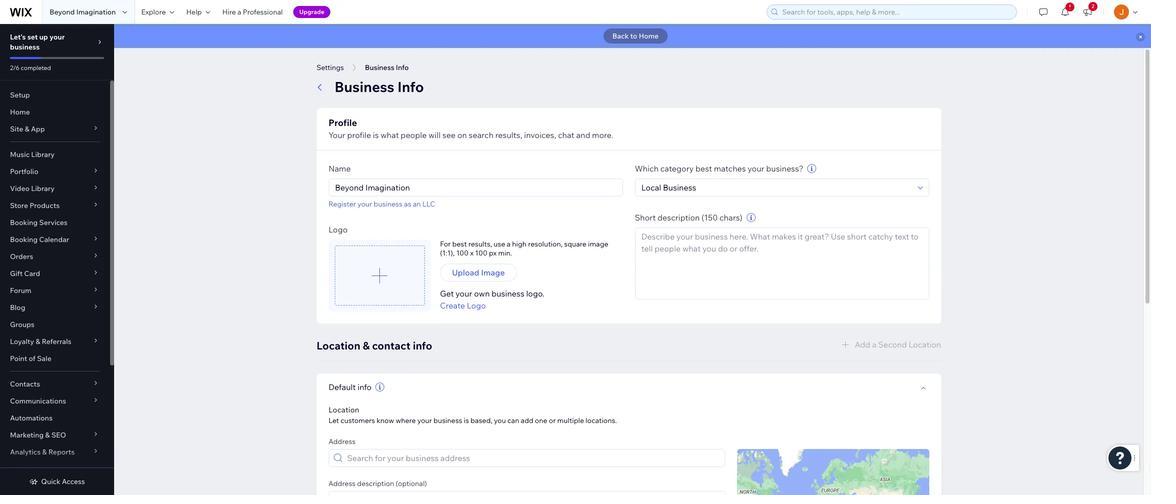 Task type: locate. For each thing, give the bounding box(es) containing it.
category
[[660, 164, 694, 174]]

& right billing
[[32, 465, 37, 474]]

100 left x
[[456, 249, 469, 258]]

0 vertical spatial business
[[365, 63, 394, 72]]

& inside billing & payments popup button
[[32, 465, 37, 474]]

business
[[365, 63, 394, 72], [335, 78, 394, 96]]

library up the products
[[31, 184, 55, 193]]

description
[[657, 213, 700, 223], [357, 479, 394, 488]]

is inside profile your profile is what people will see on search results, invoices, chat and more.
[[373, 130, 379, 140]]

profile your profile is what people will see on search results, invoices, chat and more.
[[329, 117, 613, 140]]

business info
[[365, 63, 409, 72], [335, 78, 424, 96]]

0 vertical spatial best
[[695, 164, 712, 174]]

0 vertical spatial description
[[657, 213, 700, 223]]

& inside marketing & seo dropdown button
[[45, 431, 50, 440]]

chars)
[[720, 213, 742, 223]]

0 horizontal spatial best
[[452, 240, 467, 249]]

2 booking from the top
[[10, 235, 38, 244]]

short
[[635, 213, 656, 223]]

home down setup at top left
[[10, 108, 30, 117]]

booking inside 'link'
[[10, 218, 38, 227]]

quick access button
[[29, 477, 85, 486]]

address for address description (optional)
[[329, 479, 356, 488]]

0 vertical spatial results,
[[495, 130, 522, 140]]

0 vertical spatial library
[[31, 150, 55, 159]]

Describe your business here. What makes it great? Use short catchy text to tell people what you do or offer. text field
[[635, 228, 929, 299]]

business info button
[[360, 60, 414, 75]]

Enter your business or website type field
[[638, 179, 915, 196]]

profile
[[329, 117, 357, 129]]

1 vertical spatial business
[[335, 78, 394, 96]]

1 vertical spatial description
[[357, 479, 394, 488]]

business right the settings
[[365, 63, 394, 72]]

logo down register
[[329, 225, 348, 235]]

& for site
[[25, 125, 29, 134]]

description for address
[[357, 479, 394, 488]]

customers
[[341, 416, 375, 425]]

0 horizontal spatial 100
[[456, 249, 469, 258]]

image
[[588, 240, 608, 249]]

& inside loyalty & referrals dropdown button
[[36, 337, 40, 346]]

2 library from the top
[[31, 184, 55, 193]]

business down let's in the left of the page
[[10, 43, 40, 52]]

& right site
[[25, 125, 29, 134]]

library up portfolio dropdown button
[[31, 150, 55, 159]]

blog button
[[0, 299, 110, 316]]

1 horizontal spatial is
[[464, 416, 469, 425]]

0 horizontal spatial a
[[237, 8, 241, 17]]

0 horizontal spatial is
[[373, 130, 379, 140]]

marketing
[[10, 431, 44, 440]]

results, inside for best results, use a high resolution, square image (1:1), 100 x 100 px min.
[[468, 240, 492, 249]]

library
[[31, 150, 55, 159], [31, 184, 55, 193]]

home inside the back to home button
[[639, 32, 659, 41]]

library inside 'dropdown button'
[[31, 184, 55, 193]]

best right for
[[452, 240, 467, 249]]

is inside location let customers know where your business is based, you can add one or multiple locations.
[[464, 416, 469, 425]]

name
[[329, 164, 351, 174]]

100 right x
[[475, 249, 487, 258]]

0 vertical spatial a
[[237, 8, 241, 17]]

100
[[456, 249, 469, 258], [475, 249, 487, 258]]

1 vertical spatial a
[[507, 240, 511, 249]]

1 library from the top
[[31, 150, 55, 159]]

& for marketing
[[45, 431, 50, 440]]

add
[[521, 416, 533, 425]]

which
[[635, 164, 659, 174]]

0 vertical spatial address
[[329, 437, 356, 446]]

0 horizontal spatial results,
[[468, 240, 492, 249]]

on
[[457, 130, 467, 140]]

booking inside dropdown button
[[10, 235, 38, 244]]

orders
[[10, 252, 33, 261]]

business
[[10, 43, 40, 52], [374, 200, 402, 209], [492, 289, 524, 299], [433, 416, 462, 425]]

hire a professional
[[222, 8, 283, 17]]

which category best matches your business?
[[635, 164, 803, 174]]

results, inside profile your profile is what people will see on search results, invoices, chat and more.
[[495, 130, 522, 140]]

music
[[10, 150, 30, 159]]

description left (optional)
[[357, 479, 394, 488]]

sidebar element
[[0, 24, 114, 495]]

description for short
[[657, 213, 700, 223]]

groups link
[[0, 316, 110, 333]]

is left based,
[[464, 416, 469, 425]]

results, right 'search'
[[495, 130, 522, 140]]

calendar
[[39, 235, 69, 244]]

location up default
[[317, 339, 360, 352]]

0 horizontal spatial home
[[10, 108, 30, 117]]

location up let
[[329, 405, 359, 415]]

more.
[[592, 130, 613, 140]]

analytics & reports button
[[0, 444, 110, 461]]

store products button
[[0, 197, 110, 214]]

& left seo
[[45, 431, 50, 440]]

is left the what
[[373, 130, 379, 140]]

& for location
[[363, 339, 370, 352]]

location
[[317, 339, 360, 352], [329, 405, 359, 415]]

home right 'to'
[[639, 32, 659, 41]]

your right register
[[358, 200, 372, 209]]

0 vertical spatial info
[[413, 339, 432, 352]]

beyond imagination
[[50, 8, 116, 17]]

& left contact
[[363, 339, 370, 352]]

0 horizontal spatial logo
[[329, 225, 348, 235]]

logo down own
[[467, 301, 486, 311]]

& for billing
[[32, 465, 37, 474]]

& inside "site & app" popup button
[[25, 125, 29, 134]]

(optional)
[[396, 479, 427, 488]]

logo inside get your own business logo. create logo
[[467, 301, 486, 311]]

1 horizontal spatial a
[[507, 240, 511, 249]]

music library link
[[0, 146, 110, 163]]

2 address from the top
[[329, 479, 356, 488]]

booking up orders
[[10, 235, 38, 244]]

0 vertical spatial business info
[[365, 63, 409, 72]]

1 horizontal spatial description
[[657, 213, 700, 223]]

1 vertical spatial location
[[329, 405, 359, 415]]

back
[[612, 32, 629, 41]]

map region
[[690, 403, 946, 495]]

best inside for best results, use a high resolution, square image (1:1), 100 x 100 px min.
[[452, 240, 467, 249]]

1 vertical spatial is
[[464, 416, 469, 425]]

1 horizontal spatial results,
[[495, 130, 522, 140]]

0 vertical spatial home
[[639, 32, 659, 41]]

info right contact
[[413, 339, 432, 352]]

2 100 from the left
[[475, 249, 487, 258]]

1 horizontal spatial home
[[639, 32, 659, 41]]

where
[[396, 416, 416, 425]]

0 horizontal spatial description
[[357, 479, 394, 488]]

1 vertical spatial logo
[[467, 301, 486, 311]]

location for let
[[329, 405, 359, 415]]

1 horizontal spatial info
[[413, 339, 432, 352]]

forum button
[[0, 282, 110, 299]]

1 horizontal spatial 100
[[475, 249, 487, 258]]

groups
[[10, 320, 34, 329]]

you
[[494, 416, 506, 425]]

your right the up
[[50, 33, 65, 42]]

info inside button
[[396, 63, 409, 72]]

a right hire on the top of page
[[237, 8, 241, 17]]

services
[[39, 218, 67, 227]]

create logo button
[[440, 300, 486, 312]]

gift
[[10, 269, 23, 278]]

info right default
[[358, 382, 372, 392]]

point of sale
[[10, 354, 51, 363]]

and
[[576, 130, 590, 140]]

e.g., Located on the ground floor field
[[332, 492, 721, 495]]

logo
[[329, 225, 348, 235], [467, 301, 486, 311]]

a inside for best results, use a high resolution, square image (1:1), 100 x 100 px min.
[[507, 240, 511, 249]]

booking down 'store' at the top
[[10, 218, 38, 227]]

forum
[[10, 286, 31, 295]]

description left (150
[[657, 213, 700, 223]]

booking services link
[[0, 214, 110, 231]]

location inside location let customers know where your business is based, you can add one or multiple locations.
[[329, 405, 359, 415]]

your up create logo button
[[456, 289, 472, 299]]

for best results, use a high resolution, square image (1:1), 100 x 100 px min.
[[440, 240, 608, 258]]

home inside home link
[[10, 108, 30, 117]]

0 vertical spatial is
[[373, 130, 379, 140]]

address description (optional)
[[329, 479, 427, 488]]

0 vertical spatial location
[[317, 339, 360, 352]]

your right "where"
[[417, 416, 432, 425]]

0 vertical spatial info
[[396, 63, 409, 72]]

library for video library
[[31, 184, 55, 193]]

will
[[429, 130, 441, 140]]

billing
[[10, 465, 31, 474]]

1 address from the top
[[329, 437, 356, 446]]

1 vertical spatial address
[[329, 479, 356, 488]]

1 vertical spatial results,
[[468, 240, 492, 249]]

business down business info button
[[335, 78, 394, 96]]

music library
[[10, 150, 55, 159]]

know
[[377, 416, 394, 425]]

blog
[[10, 303, 25, 312]]

own
[[474, 289, 490, 299]]

video library
[[10, 184, 55, 193]]

site
[[10, 125, 23, 134]]

use
[[494, 240, 505, 249]]

x
[[470, 249, 474, 258]]

1 horizontal spatial logo
[[467, 301, 486, 311]]

0 horizontal spatial info
[[358, 382, 372, 392]]

your
[[329, 130, 345, 140]]

an
[[413, 200, 421, 209]]

or
[[549, 416, 556, 425]]

results, left use
[[468, 240, 492, 249]]

1 vertical spatial booking
[[10, 235, 38, 244]]

1 vertical spatial library
[[31, 184, 55, 193]]

profile
[[347, 130, 371, 140]]

& inside analytics & reports popup button
[[42, 448, 47, 457]]

a right use
[[507, 240, 511, 249]]

your
[[50, 33, 65, 42], [748, 164, 764, 174], [358, 200, 372, 209], [456, 289, 472, 299], [417, 416, 432, 425]]

business info inside button
[[365, 63, 409, 72]]

analytics
[[10, 448, 41, 457]]

loyalty & referrals button
[[0, 333, 110, 350]]

0 vertical spatial booking
[[10, 218, 38, 227]]

best left matches
[[695, 164, 712, 174]]

1 booking from the top
[[10, 218, 38, 227]]

& right 'loyalty'
[[36, 337, 40, 346]]

create
[[440, 301, 465, 311]]

min.
[[498, 249, 512, 258]]

1 vertical spatial business info
[[335, 78, 424, 96]]

business down image
[[492, 289, 524, 299]]

& left reports
[[42, 448, 47, 457]]

1 vertical spatial info
[[398, 78, 424, 96]]

business left based,
[[433, 416, 462, 425]]

1 vertical spatial home
[[10, 108, 30, 117]]

1 vertical spatial best
[[452, 240, 467, 249]]

professional
[[243, 8, 283, 17]]

high
[[512, 240, 527, 249]]

Search for your business address field
[[344, 450, 721, 467]]



Task type: describe. For each thing, give the bounding box(es) containing it.
llc
[[422, 200, 435, 209]]

2 button
[[1076, 0, 1098, 24]]

completed
[[21, 64, 51, 72]]

image
[[481, 268, 505, 278]]

gift card
[[10, 269, 40, 278]]

2/6 completed
[[10, 64, 51, 72]]

site & app button
[[0, 121, 110, 138]]

hire a professional link
[[216, 0, 289, 24]]

settings
[[317, 63, 344, 72]]

booking services
[[10, 218, 67, 227]]

orders button
[[0, 248, 110, 265]]

business inside 'let's set up your business'
[[10, 43, 40, 52]]

business left as
[[374, 200, 402, 209]]

location let customers know where your business is based, you can add one or multiple locations.
[[329, 405, 617, 425]]

1 vertical spatial info
[[358, 382, 372, 392]]

contact
[[372, 339, 410, 352]]

card
[[24, 269, 40, 278]]

upload image
[[452, 268, 505, 278]]

location for &
[[317, 339, 360, 352]]

portfolio button
[[0, 163, 110, 180]]

help
[[186, 8, 202, 17]]

let's set up your business
[[10, 33, 65, 52]]

quick access
[[41, 477, 85, 486]]

one
[[535, 416, 547, 425]]

communications
[[10, 397, 66, 406]]

as
[[404, 200, 411, 209]]

explore
[[141, 8, 166, 17]]

can
[[507, 416, 519, 425]]

communications button
[[0, 393, 110, 410]]

library for music library
[[31, 150, 55, 159]]

upgrade
[[299, 8, 324, 16]]

app
[[31, 125, 45, 134]]

& for loyalty
[[36, 337, 40, 346]]

business inside get your own business logo. create logo
[[492, 289, 524, 299]]

Type your business name (e.g., Amy's Shoes) field
[[332, 179, 619, 196]]

hire
[[222, 8, 236, 17]]

access
[[62, 477, 85, 486]]

upload image button
[[440, 264, 517, 282]]

booking calendar
[[10, 235, 69, 244]]

home link
[[0, 104, 110, 121]]

short description (150 chars)
[[635, 213, 742, 223]]

people
[[401, 130, 427, 140]]

of
[[29, 354, 35, 363]]

default info
[[329, 382, 372, 392]]

contacts
[[10, 380, 40, 389]]

let
[[329, 416, 339, 425]]

seo
[[51, 431, 66, 440]]

up
[[39, 33, 48, 42]]

site & app
[[10, 125, 45, 134]]

1 horizontal spatial best
[[695, 164, 712, 174]]

payments
[[38, 465, 71, 474]]

marketing & seo button
[[0, 427, 110, 444]]

search
[[469, 130, 493, 140]]

back to home
[[612, 32, 659, 41]]

products
[[30, 201, 60, 210]]

0 vertical spatial logo
[[329, 225, 348, 235]]

sale
[[37, 354, 51, 363]]

your inside location let customers know where your business is based, you can add one or multiple locations.
[[417, 416, 432, 425]]

chat
[[558, 130, 574, 140]]

booking for booking calendar
[[10, 235, 38, 244]]

your inside 'let's set up your business'
[[50, 33, 65, 42]]

location & contact info
[[317, 339, 432, 352]]

help button
[[180, 0, 216, 24]]

for
[[440, 240, 451, 249]]

loyalty & referrals
[[10, 337, 71, 346]]

px
[[489, 249, 497, 258]]

locations.
[[586, 416, 617, 425]]

billing & payments
[[10, 465, 71, 474]]

& for analytics
[[42, 448, 47, 457]]

let's
[[10, 33, 26, 42]]

booking for booking services
[[10, 218, 38, 227]]

business?
[[766, 164, 803, 174]]

logo.
[[526, 289, 545, 299]]

1 100 from the left
[[456, 249, 469, 258]]

loyalty
[[10, 337, 34, 346]]

set
[[27, 33, 38, 42]]

address for address
[[329, 437, 356, 446]]

to
[[630, 32, 637, 41]]

quick
[[41, 477, 60, 486]]

video library button
[[0, 180, 110, 197]]

gift card button
[[0, 265, 110, 282]]

your inside get your own business logo. create logo
[[456, 289, 472, 299]]

imagination
[[76, 8, 116, 17]]

register your business as an llc link
[[329, 200, 435, 209]]

see
[[442, 130, 456, 140]]

store
[[10, 201, 28, 210]]

settings button
[[312, 60, 349, 75]]

setup
[[10, 91, 30, 100]]

invoices,
[[524, 130, 556, 140]]

business inside location let customers know where your business is based, you can add one or multiple locations.
[[433, 416, 462, 425]]

beyond
[[50, 8, 75, 17]]

get
[[440, 289, 454, 299]]

back to home alert
[[114, 24, 1151, 48]]

register
[[329, 200, 356, 209]]

point of sale link
[[0, 350, 110, 367]]

upgrade button
[[293, 6, 330, 18]]

your right matches
[[748, 164, 764, 174]]

2
[[1092, 3, 1094, 10]]

business inside business info button
[[365, 63, 394, 72]]

Search for tools, apps, help & more... field
[[779, 5, 1013, 19]]



Task type: vqa. For each thing, say whether or not it's contained in the screenshot.
alert in the top of the page
no



